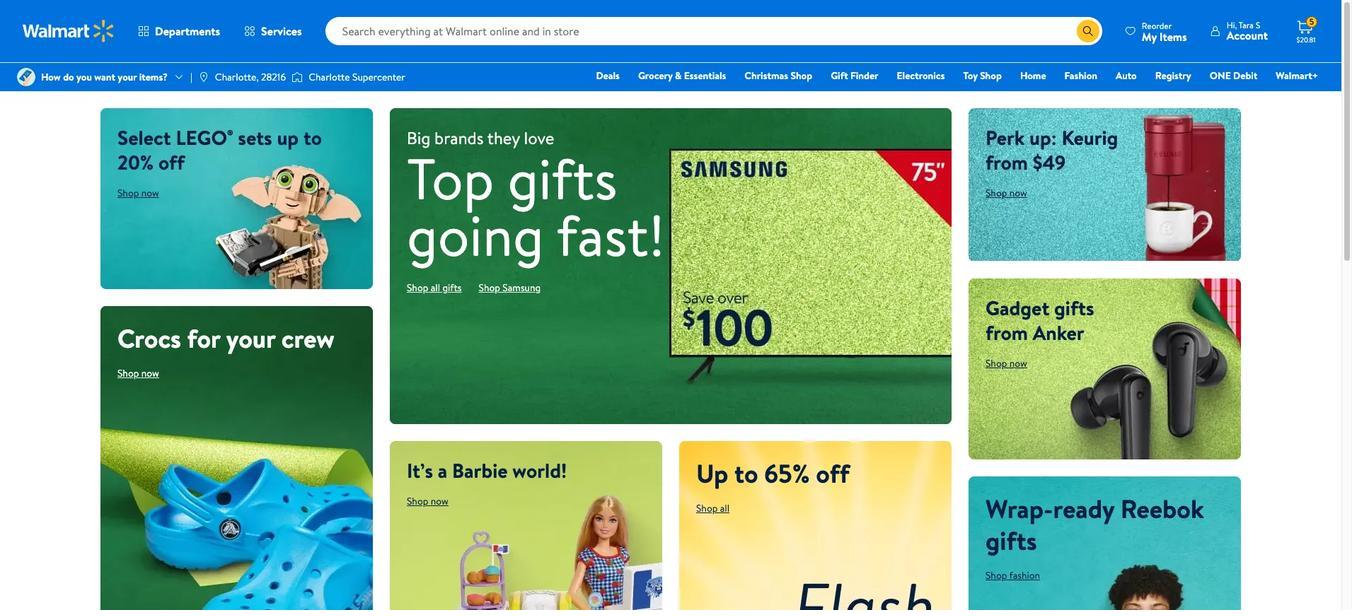 Task type: locate. For each thing, give the bounding box(es) containing it.
now for it's a barbie world!
[[431, 495, 449, 509]]

0 horizontal spatial your
[[118, 70, 137, 84]]

0 horizontal spatial all
[[431, 281, 440, 295]]

auto link
[[1110, 68, 1144, 84]]

 image for charlotte supercenter
[[292, 70, 303, 84]]

sets
[[238, 124, 272, 152]]

all down the up
[[721, 502, 730, 516]]

fashion
[[1010, 569, 1041, 583]]

toy shop link
[[957, 68, 1009, 84]]

65%
[[765, 456, 810, 492]]

top gifts going fast! shop all gifts
[[407, 139, 665, 295]]

registry
[[1156, 69, 1192, 83]]

for
[[187, 321, 220, 357]]

0 horizontal spatial to
[[304, 124, 322, 152]]

shop now link down it's
[[407, 495, 449, 509]]

 image right the 28216 at the top left
[[292, 70, 303, 84]]

shop now link for perk up: keurig from $49
[[986, 186, 1028, 200]]

1 vertical spatial from
[[986, 319, 1029, 347]]

walmart+ link
[[1270, 68, 1325, 84]]

shop now down crocs at the bottom
[[118, 367, 159, 381]]

1 horizontal spatial to
[[735, 456, 759, 492]]

now down '20%'
[[141, 186, 159, 200]]

 image
[[17, 68, 35, 86], [292, 70, 303, 84], [198, 72, 209, 83]]

electronics
[[897, 69, 945, 83]]

services
[[261, 23, 302, 39]]

2 from from the top
[[986, 319, 1029, 347]]

shop
[[791, 69, 813, 83], [981, 69, 1002, 83], [118, 186, 139, 200], [986, 186, 1008, 200], [407, 281, 429, 295], [479, 281, 500, 295], [986, 356, 1008, 371], [118, 367, 139, 381], [407, 495, 429, 509], [697, 502, 718, 516], [986, 569, 1008, 583]]

0 vertical spatial your
[[118, 70, 137, 84]]

ready
[[1054, 492, 1115, 527]]

shop now link for crocs for your crew
[[118, 367, 159, 381]]

home link
[[1014, 68, 1053, 84]]

shop now link down '20%'
[[118, 186, 159, 200]]

shop now
[[118, 186, 159, 200], [986, 186, 1028, 200], [986, 356, 1028, 371], [118, 367, 159, 381], [407, 495, 449, 509]]

crew
[[282, 321, 335, 357]]

shop now link for select lego® sets up to 20% off
[[118, 186, 159, 200]]

registry link
[[1150, 68, 1198, 84]]

&
[[675, 69, 682, 83]]

0 vertical spatial off
[[159, 149, 185, 176]]

off
[[159, 149, 185, 176], [816, 456, 850, 492]]

5
[[1310, 16, 1315, 28]]

services button
[[232, 14, 314, 48]]

shop now down '20%'
[[118, 186, 159, 200]]

up to 65% off
[[697, 456, 850, 492]]

s
[[1257, 19, 1261, 31]]

 image for charlotte, 28216
[[198, 72, 209, 83]]

reorder
[[1143, 19, 1173, 32]]

gadget
[[986, 294, 1050, 322]]

|
[[190, 70, 192, 84]]

shop now down the gadget gifts from anker
[[986, 356, 1028, 371]]

off right 65%
[[816, 456, 850, 492]]

now for select lego® sets up to 20% off
[[141, 186, 159, 200]]

all down going
[[431, 281, 440, 295]]

from left $49
[[986, 149, 1029, 176]]

shop now down 'perk'
[[986, 186, 1028, 200]]

 image right |
[[198, 72, 209, 83]]

to
[[304, 124, 322, 152], [735, 456, 759, 492]]

to right the up
[[735, 456, 759, 492]]

20%
[[118, 149, 154, 176]]

top
[[407, 139, 494, 218]]

do
[[63, 70, 74, 84]]

shop fashion
[[986, 569, 1041, 583]]

 image for how do you want your items?
[[17, 68, 35, 86]]

0 horizontal spatial off
[[159, 149, 185, 176]]

shop now link down 'perk'
[[986, 186, 1028, 200]]

shop all
[[697, 502, 730, 516]]

$20.81
[[1297, 35, 1316, 45]]

gifts inside wrap-ready reebok gifts
[[986, 524, 1038, 559]]

shop inside christmas shop 'link'
[[791, 69, 813, 83]]

shop now down it's
[[407, 495, 449, 509]]

anker
[[1033, 319, 1085, 347]]

a
[[438, 457, 448, 485]]

now for gadget gifts from anker
[[1010, 356, 1028, 371]]

wrap-
[[986, 492, 1054, 527]]

items
[[1160, 29, 1188, 44]]

how
[[41, 70, 61, 84]]

shop now link
[[118, 186, 159, 200], [986, 186, 1028, 200], [986, 356, 1028, 371], [118, 367, 159, 381], [407, 495, 449, 509]]

world!
[[513, 457, 567, 485]]

now down crocs at the bottom
[[141, 367, 159, 381]]

now down a
[[431, 495, 449, 509]]

to inside select lego® sets up to 20% off
[[304, 124, 322, 152]]

keurig
[[1062, 124, 1119, 152]]

shop now link down crocs at the bottom
[[118, 367, 159, 381]]

gift finder link
[[825, 68, 885, 84]]

1 horizontal spatial off
[[816, 456, 850, 492]]

it's
[[407, 457, 433, 485]]

gifts
[[508, 139, 618, 218], [443, 281, 462, 295], [1055, 294, 1095, 322], [986, 524, 1038, 559]]

1 vertical spatial all
[[721, 502, 730, 516]]

 image left how
[[17, 68, 35, 86]]

1 horizontal spatial  image
[[198, 72, 209, 83]]

0 vertical spatial to
[[304, 124, 322, 152]]

account
[[1227, 28, 1269, 43]]

shop now for crocs for your crew
[[118, 367, 159, 381]]

now
[[141, 186, 159, 200], [1010, 186, 1028, 200], [1010, 356, 1028, 371], [141, 367, 159, 381], [431, 495, 449, 509]]

departments button
[[126, 14, 232, 48]]

all
[[431, 281, 440, 295], [721, 502, 730, 516]]

shop now link for it's a barbie world!
[[407, 495, 449, 509]]

0 horizontal spatial  image
[[17, 68, 35, 86]]

gadget gifts from anker
[[986, 294, 1095, 347]]

crocs for your crew
[[118, 321, 335, 357]]

0 vertical spatial from
[[986, 149, 1029, 176]]

now down the gadget gifts from anker
[[1010, 356, 1028, 371]]

from left anker
[[986, 319, 1029, 347]]

to right up
[[304, 124, 322, 152]]

one debit
[[1210, 69, 1258, 83]]

Search search field
[[325, 17, 1103, 45]]

1 horizontal spatial your
[[226, 321, 276, 357]]

shop now link down the gadget gifts from anker
[[986, 356, 1028, 371]]

0 vertical spatial all
[[431, 281, 440, 295]]

off right '20%'
[[159, 149, 185, 176]]

2 horizontal spatial  image
[[292, 70, 303, 84]]

shop now link for gadget gifts from anker
[[986, 356, 1028, 371]]

now down perk up: keurig from $49
[[1010, 186, 1028, 200]]

shop inside the top gifts going fast! shop all gifts
[[407, 281, 429, 295]]

your right for
[[226, 321, 276, 357]]

$49
[[1033, 149, 1066, 176]]

from inside perk up: keurig from $49
[[986, 149, 1029, 176]]

toy
[[964, 69, 978, 83]]

from
[[986, 149, 1029, 176], [986, 319, 1029, 347]]

your right "want"
[[118, 70, 137, 84]]

1 from from the top
[[986, 149, 1029, 176]]

one
[[1210, 69, 1232, 83]]

samsung
[[503, 281, 541, 295]]

charlotte,
[[215, 70, 259, 84]]

debit
[[1234, 69, 1258, 83]]

christmas
[[745, 69, 789, 83]]

it's a barbie world!
[[407, 457, 567, 485]]

christmas shop
[[745, 69, 813, 83]]



Task type: vqa. For each thing, say whether or not it's contained in the screenshot.


Task type: describe. For each thing, give the bounding box(es) containing it.
perk up: keurig from $49
[[986, 124, 1119, 176]]

1 vertical spatial to
[[735, 456, 759, 492]]

shop samsung
[[479, 281, 541, 295]]

shop samsung link
[[479, 281, 541, 295]]

grocery & essentials link
[[632, 68, 733, 84]]

shop inside toy shop link
[[981, 69, 1002, 83]]

shop now for perk up: keurig from $49
[[986, 186, 1028, 200]]

home
[[1021, 69, 1047, 83]]

how do you want your items?
[[41, 70, 168, 84]]

up
[[277, 124, 299, 152]]

all inside the top gifts going fast! shop all gifts
[[431, 281, 440, 295]]

charlotte, 28216
[[215, 70, 286, 84]]

barbie
[[452, 457, 508, 485]]

gifts inside the gadget gifts from anker
[[1055, 294, 1095, 322]]

charlotte
[[309, 70, 350, 84]]

deals link
[[590, 68, 626, 84]]

Walmart Site-Wide search field
[[325, 17, 1103, 45]]

28216
[[261, 70, 286, 84]]

search icon image
[[1083, 25, 1094, 37]]

select lego® sets up to 20% off
[[118, 124, 322, 176]]

hi,
[[1227, 19, 1238, 31]]

walmart+
[[1277, 69, 1319, 83]]

5 $20.81
[[1297, 16, 1316, 45]]

now for crocs for your crew
[[141, 367, 159, 381]]

fashion link
[[1059, 68, 1104, 84]]

going
[[407, 196, 544, 275]]

select
[[118, 124, 171, 152]]

gift
[[831, 69, 849, 83]]

up:
[[1030, 124, 1057, 152]]

shop all link
[[697, 502, 730, 516]]

departments
[[155, 23, 220, 39]]

perk
[[986, 124, 1025, 152]]

off inside select lego® sets up to 20% off
[[159, 149, 185, 176]]

crocs
[[118, 321, 181, 357]]

reorder my items
[[1143, 19, 1188, 44]]

gift finder
[[831, 69, 879, 83]]

fashion
[[1065, 69, 1098, 83]]

now for perk up: keurig from $49
[[1010, 186, 1028, 200]]

auto
[[1116, 69, 1137, 83]]

hi, tara s account
[[1227, 19, 1269, 43]]

walmart image
[[23, 20, 115, 42]]

reebok
[[1121, 492, 1205, 527]]

toy shop
[[964, 69, 1002, 83]]

shop now for select lego® sets up to 20% off
[[118, 186, 159, 200]]

supercenter
[[353, 70, 405, 84]]

from inside the gadget gifts from anker
[[986, 319, 1029, 347]]

wrap-ready reebok gifts
[[986, 492, 1205, 559]]

grocery & essentials
[[638, 69, 727, 83]]

items?
[[139, 70, 168, 84]]

christmas shop link
[[739, 68, 819, 84]]

charlotte supercenter
[[309, 70, 405, 84]]

tara
[[1239, 19, 1255, 31]]

up
[[697, 456, 729, 492]]

you
[[76, 70, 92, 84]]

electronics link
[[891, 68, 952, 84]]

1 horizontal spatial all
[[721, 502, 730, 516]]

shop now for gadget gifts from anker
[[986, 356, 1028, 371]]

grocery
[[638, 69, 673, 83]]

finder
[[851, 69, 879, 83]]

1 vertical spatial your
[[226, 321, 276, 357]]

fast!
[[557, 196, 665, 275]]

my
[[1143, 29, 1158, 44]]

essentials
[[684, 69, 727, 83]]

want
[[94, 70, 115, 84]]

shop fashion link
[[986, 569, 1041, 583]]

shop all gifts link
[[407, 281, 462, 295]]

lego®
[[176, 124, 233, 152]]

shop now for it's a barbie world!
[[407, 495, 449, 509]]

one debit link
[[1204, 68, 1265, 84]]

deals
[[596, 69, 620, 83]]

1 vertical spatial off
[[816, 456, 850, 492]]



